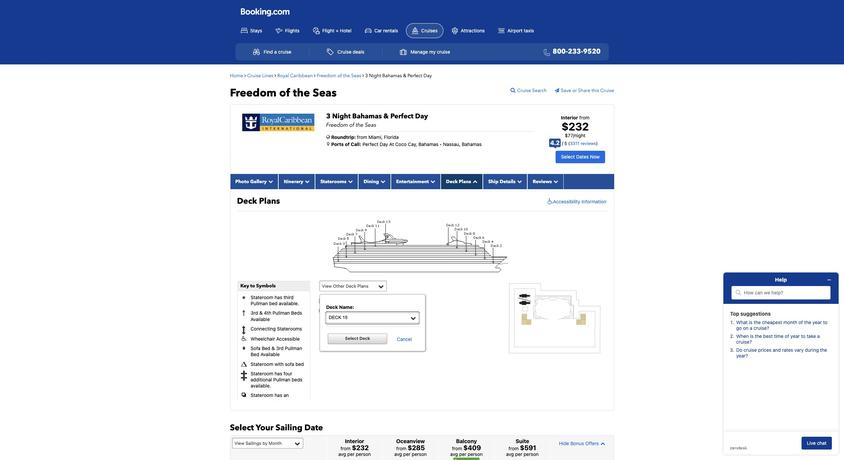 Task type: locate. For each thing, give the bounding box(es) containing it.
travel menu navigation
[[236, 43, 609, 60]]

of up roundtrip:
[[350, 121, 355, 129]]

3 person from the left
[[468, 451, 483, 457]]

0 horizontal spatial /
[[562, 141, 564, 146]]

3 inside 3 night bahamas & perfect day freedom of the seas
[[326, 111, 331, 121]]

person down suite
[[524, 451, 539, 457]]

3rd left 4th
[[251, 310, 258, 316]]

perfect up florida
[[391, 111, 414, 121]]

1 vertical spatial seas
[[313, 86, 337, 100]]

1 horizontal spatial /
[[574, 133, 575, 138]]

perfect inside 3 night bahamas & perfect day freedom of the seas
[[391, 111, 414, 121]]

has left third
[[275, 294, 283, 300]]

0 vertical spatial day
[[424, 72, 432, 79]]

day
[[424, 72, 432, 79], [416, 111, 428, 121], [380, 141, 388, 147]]

perfect for 3 night bahamas & perfect day freedom of the seas
[[391, 111, 414, 121]]

0 vertical spatial select
[[562, 154, 575, 160]]

$232 for interior from $232 $77 / night
[[562, 120, 589, 133]]

avg up recommended image
[[451, 451, 458, 457]]

bed down wheelchair
[[262, 345, 271, 351]]

from inside 'oceanview from $285 avg per person'
[[397, 446, 407, 451]]

$232 inside interior from $232 avg per person
[[352, 444, 369, 452]]

3rd inside sofa bed & 3rd pullman bed available
[[276, 345, 284, 351]]

angle right image down deals
[[363, 73, 364, 78]]

avg
[[339, 451, 346, 457], [395, 451, 402, 457], [451, 451, 458, 457], [507, 451, 514, 457]]

stateroom inside the 'stateroom has an obstructed view.'
[[251, 392, 274, 398]]

0 vertical spatial $232
[[562, 120, 589, 133]]

pullman right 4th
[[273, 310, 290, 316]]

perfect down travel menu "navigation"
[[408, 72, 423, 79]]

avg down interior on the left bottom
[[339, 451, 346, 457]]

person inside suite from $591 avg per person
[[524, 451, 539, 457]]

0 horizontal spatial view
[[235, 440, 245, 446]]

has
[[275, 294, 283, 300], [275, 371, 283, 376], [275, 392, 283, 398]]

chevron up image
[[472, 179, 478, 184]]

3 for 3 night bahamas & perfect day freedom of the seas
[[326, 111, 331, 121]]

per inside balcony from $409 avg per person
[[460, 451, 467, 457]]

select inside select          dates now link
[[562, 154, 575, 160]]

person for $232
[[356, 451, 371, 457]]

233-
[[568, 47, 584, 56]]

per up recommended image
[[460, 451, 467, 457]]

of
[[338, 72, 342, 79], [279, 86, 290, 100], [350, 121, 355, 129], [345, 141, 350, 147]]

cancel button
[[391, 336, 419, 342]]

1 horizontal spatial seas
[[352, 72, 361, 79]]

2 angle right image from the left
[[275, 73, 276, 78]]

0 vertical spatial perfect
[[408, 72, 423, 79]]

2 vertical spatial plans
[[358, 283, 369, 289]]

2 has from the top
[[275, 371, 283, 376]]

2 vertical spatial seas
[[365, 121, 377, 129]]

accessibility information link
[[546, 198, 607, 205]]

1 has from the top
[[275, 294, 283, 300]]

3 avg from the left
[[451, 451, 458, 457]]

0 horizontal spatial night
[[332, 111, 351, 121]]

angle right image right caribbean
[[314, 73, 316, 78]]

person for $285
[[412, 451, 427, 457]]

3
[[366, 72, 368, 79], [326, 111, 331, 121]]

has inside the 'stateroom has an obstructed view.'
[[275, 392, 283, 398]]

hide
[[560, 440, 570, 446]]

avg for $591
[[507, 451, 514, 457]]

1 vertical spatial 15
[[331, 308, 336, 313]]

recommended image
[[454, 458, 480, 460]]

3rd
[[251, 310, 258, 316], [276, 345, 284, 351]]

has up view.
[[275, 392, 283, 398]]

has for pullman
[[275, 371, 283, 376]]

the left meeting
[[357, 308, 364, 313]]

3 stateroom from the top
[[251, 371, 274, 376]]

3311 reviews link
[[570, 141, 597, 146]]

0 vertical spatial 15
[[337, 297, 346, 306]]

2 person from the left
[[412, 451, 427, 457]]

1 vertical spatial deck plans
[[237, 196, 280, 207]]

1 vertical spatial perfect
[[391, 111, 414, 121]]

save or share this cruise
[[562, 87, 615, 94]]

deck 15 deck 15 features the meeting space.
[[319, 297, 399, 313]]

angle right image for home
[[244, 73, 246, 78]]

1 vertical spatial plans
[[259, 196, 280, 207]]

1 vertical spatial available
[[261, 352, 280, 357]]

cruise left deals
[[338, 49, 352, 55]]

0 horizontal spatial 3
[[326, 111, 331, 121]]

0 vertical spatial deck plans
[[446, 178, 472, 185]]

0 horizontal spatial bed
[[251, 352, 259, 357]]

1 vertical spatial $232
[[352, 444, 369, 452]]

dates
[[577, 154, 589, 160]]

symbols
[[256, 283, 276, 289]]

night for 3 night bahamas & perfect day freedom of the seas
[[332, 111, 351, 121]]

1 horizontal spatial $232
[[562, 120, 589, 133]]

$232 inside interior from $232 $77 / night
[[562, 120, 589, 133]]

plans inside dropdown button
[[459, 178, 472, 185]]

deals
[[353, 49, 365, 55]]

beds
[[292, 377, 303, 382]]

0 horizontal spatial 3rd
[[251, 310, 258, 316]]

0 vertical spatial 3
[[366, 72, 368, 79]]

pullman inside stateroom has four additional pullman beds available.
[[273, 377, 291, 382]]

has left four
[[275, 371, 283, 376]]

pullman down accessible
[[285, 345, 302, 351]]

0 vertical spatial has
[[275, 294, 283, 300]]

the up roundtrip: from miami, florida
[[356, 121, 364, 129]]

royal caribbean link
[[278, 72, 313, 79]]

cruise
[[338, 49, 352, 55], [247, 72, 261, 79], [518, 87, 531, 94], [601, 87, 615, 94]]

0 vertical spatial bed
[[269, 301, 278, 306]]

features
[[338, 308, 356, 313]]

home
[[230, 72, 243, 79]]

day down travel menu "navigation"
[[424, 72, 432, 79]]

0 horizontal spatial seas
[[313, 86, 337, 100]]

0 horizontal spatial deck plans
[[237, 196, 280, 207]]

stateroom for stateroom has four additional pullman beds available.
[[251, 371, 274, 376]]

3 has from the top
[[275, 392, 283, 398]]

available up the stateroom with sofa bed
[[261, 352, 280, 357]]

15
[[337, 297, 346, 306], [331, 308, 336, 313]]

cruises
[[422, 28, 438, 33]]

4 avg from the left
[[507, 451, 514, 457]]

/ inside 4.2 / 5 ( 3311 reviews )
[[562, 141, 564, 146]]

seas down deals
[[352, 72, 361, 79]]

2 vertical spatial select
[[230, 422, 254, 433]]

15 up features
[[337, 297, 346, 306]]

cay,
[[408, 141, 418, 147]]

angle right image
[[314, 73, 316, 78], [363, 73, 364, 78]]

0 horizontal spatial angle right image
[[314, 73, 316, 78]]

0 vertical spatial freedom
[[317, 72, 337, 79]]

florida
[[384, 134, 399, 140]]

per inside 'oceanview from $285 avg per person'
[[404, 451, 411, 457]]

available
[[251, 316, 270, 322], [261, 352, 280, 357]]

find a cruise
[[264, 49, 292, 55]]

avg left $591
[[507, 451, 514, 457]]

2 horizontal spatial select
[[562, 154, 575, 160]]

1 vertical spatial /
[[562, 141, 564, 146]]

bed up 4th
[[269, 301, 278, 306]]

& inside sofa bed & 3rd pullman bed available
[[272, 345, 275, 351]]

from right interior
[[580, 115, 590, 120]]

select inside select deck link
[[345, 336, 359, 341]]

$409
[[464, 444, 481, 452]]

freedom of the seas down 'royal'
[[230, 86, 337, 100]]

stateroom has third pullman bed available.
[[251, 294, 299, 306]]

select down (
[[562, 154, 575, 160]]

select up the sailings
[[230, 422, 254, 433]]

per inside interior from $232 avg per person
[[348, 451, 355, 457]]

chevron up image
[[599, 441, 606, 446]]

day inside 3 night bahamas & perfect day freedom of the seas
[[416, 111, 428, 121]]

from
[[580, 115, 590, 120], [357, 134, 367, 140], [341, 446, 351, 451], [397, 446, 407, 451], [452, 446, 463, 451], [509, 446, 519, 451]]

1 horizontal spatial select
[[345, 336, 359, 341]]

view for view sailings by month
[[235, 440, 245, 446]]

1 horizontal spatial angle right image
[[275, 73, 276, 78]]

per down suite
[[516, 451, 523, 457]]

0 vertical spatial freedom of the seas
[[317, 72, 361, 79]]

avg down oceanview
[[395, 451, 402, 457]]

available inside 3rd & 4th pullman beds available
[[251, 316, 270, 322]]

save
[[562, 87, 572, 94]]

person inside 'oceanview from $285 avg per person'
[[412, 451, 427, 457]]

avg inside suite from $591 avg per person
[[507, 451, 514, 457]]

+
[[336, 28, 339, 33]]

avg inside balcony from $409 avg per person
[[451, 451, 458, 457]]

angle right image for freedom of the seas
[[363, 73, 364, 78]]

ports
[[332, 141, 344, 147]]

from down oceanview
[[397, 446, 407, 451]]

day up cay,
[[416, 111, 428, 121]]

pullman up 4th
[[251, 301, 268, 306]]

avg inside interior from $232 avg per person
[[339, 451, 346, 457]]

1 stateroom from the top
[[251, 294, 274, 300]]

cruise left the lines
[[247, 72, 261, 79]]

3rd down wheelchair accessible
[[276, 345, 284, 351]]

from inside suite from $591 avg per person
[[509, 446, 519, 451]]

1 horizontal spatial deck plans
[[446, 178, 472, 185]]

night inside 3 night bahamas & perfect day freedom of the seas
[[332, 111, 351, 121]]

1 vertical spatial has
[[275, 371, 283, 376]]

wheelchair accessible
[[251, 336, 300, 342]]

per inside suite from $591 avg per person
[[516, 451, 523, 457]]

& up florida
[[384, 111, 389, 121]]

0 horizontal spatial plans
[[259, 196, 280, 207]]

1 horizontal spatial bed
[[296, 361, 304, 367]]

seas up miami,
[[365, 121, 377, 129]]

cruise inside travel menu "navigation"
[[338, 49, 352, 55]]

sailing
[[276, 422, 303, 433]]

3rd inside 3rd & 4th pullman beds available
[[251, 310, 258, 316]]

1 avg from the left
[[339, 451, 346, 457]]

0 horizontal spatial $232
[[352, 444, 369, 452]]

4th
[[264, 310, 272, 316]]

avg for $285
[[395, 451, 402, 457]]

from down interior on the left bottom
[[341, 446, 351, 451]]

bed down the sofa
[[251, 352, 259, 357]]

2 avg from the left
[[395, 451, 402, 457]]

0 vertical spatial view
[[322, 283, 332, 289]]

from inside balcony from $409 avg per person
[[452, 446, 463, 451]]

0 vertical spatial /
[[574, 133, 575, 138]]

coco
[[396, 141, 407, 147]]

available. inside stateroom has third pullman bed available.
[[279, 301, 299, 306]]

1 horizontal spatial 3
[[366, 72, 368, 79]]

15 left features
[[331, 308, 336, 313]]

seas down freedom of the seas link
[[313, 86, 337, 100]]

2 horizontal spatial plans
[[459, 178, 472, 185]]

airport taxis
[[508, 28, 534, 33]]

0 vertical spatial 3rd
[[251, 310, 258, 316]]

0 horizontal spatial select
[[230, 422, 254, 433]]

from for interior from $232 avg per person
[[341, 446, 351, 451]]

connecting staterooms
[[251, 326, 302, 331]]

select down features
[[345, 336, 359, 341]]

per for $409
[[460, 451, 467, 457]]

& inside 3rd & 4th pullman beds available
[[260, 310, 263, 316]]

select for select deck
[[345, 336, 359, 341]]

pullman down four
[[273, 377, 291, 382]]

available.
[[279, 301, 299, 306], [251, 383, 271, 389]]

2 stateroom from the top
[[251, 361, 274, 367]]

pullman inside 3rd & 4th pullman beds available
[[273, 310, 290, 316]]

$232
[[562, 120, 589, 133], [352, 444, 369, 452]]

bed inside stateroom has third pullman bed available.
[[269, 301, 278, 306]]

0 vertical spatial bed
[[262, 345, 271, 351]]

share
[[579, 87, 591, 94]]

2 angle right image from the left
[[363, 73, 364, 78]]

the down cruise deals link
[[343, 72, 350, 79]]

person inside balcony from $409 avg per person
[[468, 451, 483, 457]]

freedom of the seas down cruise deals link
[[317, 72, 361, 79]]

view
[[322, 283, 332, 289], [235, 440, 245, 446]]

freedom up roundtrip:
[[326, 121, 348, 129]]

night
[[575, 133, 586, 138]]

stays link
[[236, 23, 268, 38]]

0 vertical spatial available
[[251, 316, 270, 322]]

$591
[[520, 444, 537, 452]]

avg for $232
[[339, 451, 346, 457]]

freedom down cruise lines
[[230, 86, 277, 100]]

day left at at the left top of the page
[[380, 141, 388, 147]]

search image
[[511, 87, 518, 93]]

2 vertical spatial has
[[275, 392, 283, 398]]

stateroom inside stateroom has third pullman bed available.
[[251, 294, 274, 300]]

cruises link
[[406, 23, 444, 38]]

day for 3 night bahamas & perfect day freedom of the seas
[[416, 111, 428, 121]]

person
[[356, 451, 371, 457], [412, 451, 427, 457], [468, 451, 483, 457], [524, 451, 539, 457]]

view sailings by month
[[235, 440, 282, 446]]

person up recommended image
[[468, 451, 483, 457]]

/ inside interior from $232 $77 / night
[[574, 133, 575, 138]]

of down 'royal'
[[279, 86, 290, 100]]

3 per from the left
[[460, 451, 467, 457]]

select deck
[[345, 336, 370, 341]]

avg inside 'oceanview from $285 avg per person'
[[395, 451, 402, 457]]

0 horizontal spatial bed
[[269, 301, 278, 306]]

per down oceanview
[[404, 451, 411, 457]]

2 horizontal spatial seas
[[365, 121, 377, 129]]

from inside interior from $232 avg per person
[[341, 446, 351, 451]]

of down cruise deals link
[[338, 72, 342, 79]]

1 horizontal spatial available.
[[279, 301, 299, 306]]

stateroom inside stateroom has four additional pullman beds available.
[[251, 371, 274, 376]]

0 vertical spatial night
[[369, 72, 381, 79]]

3 night bahamas & perfect day freedom of the seas
[[326, 111, 428, 129]]

1 vertical spatial night
[[332, 111, 351, 121]]

1 vertical spatial select
[[345, 336, 359, 341]]

with
[[275, 361, 284, 367]]

1 horizontal spatial 15
[[337, 297, 346, 306]]

4 stateroom from the top
[[251, 392, 274, 398]]

1 angle right image from the left
[[314, 73, 316, 78]]

1 vertical spatial freedom of the seas
[[230, 86, 337, 100]]

select for select your sailing date
[[230, 422, 254, 433]]

1 person from the left
[[356, 451, 371, 457]]

angle right image right the lines
[[275, 73, 276, 78]]

third
[[284, 294, 294, 300]]

1 vertical spatial freedom
[[230, 86, 277, 100]]

available. down additional
[[251, 383, 271, 389]]

1 vertical spatial view
[[235, 440, 245, 446]]

person down interior on the left bottom
[[356, 451, 371, 457]]

2 per from the left
[[404, 451, 411, 457]]

angle right image right home
[[244, 73, 246, 78]]

1 horizontal spatial 3rd
[[276, 345, 284, 351]]

view left other
[[322, 283, 332, 289]]

3 right freedom of the seas link
[[366, 72, 368, 79]]

3 up the globe image
[[326, 111, 331, 121]]

plans
[[459, 178, 472, 185], [259, 196, 280, 207], [358, 283, 369, 289]]

)
[[597, 141, 598, 146]]

bed right sofa
[[296, 361, 304, 367]]

1 vertical spatial day
[[416, 111, 428, 121]]

perfect down miami,
[[363, 141, 379, 147]]

has for bed
[[275, 294, 283, 300]]

deck
[[446, 178, 458, 185], [237, 196, 257, 207], [346, 283, 357, 289], [319, 297, 336, 306], [326, 304, 338, 310], [319, 308, 330, 313], [360, 336, 370, 341]]

from for interior from $232 $77 / night
[[580, 115, 590, 120]]

from up 'call:'
[[357, 134, 367, 140]]

/ left 5
[[562, 141, 564, 146]]

from inside interior from $232 $77 / night
[[580, 115, 590, 120]]

seas inside 3 night bahamas & perfect day freedom of the seas
[[365, 121, 377, 129]]

cruise right this
[[601, 87, 615, 94]]

2 vertical spatial freedom
[[326, 121, 348, 129]]

1 horizontal spatial plans
[[358, 283, 369, 289]]

has inside stateroom has third pullman bed available.
[[275, 294, 283, 300]]

the
[[343, 72, 350, 79], [293, 86, 310, 100], [356, 121, 364, 129], [357, 308, 364, 313]]

cruise left search
[[518, 87, 531, 94]]

0 vertical spatial plans
[[459, 178, 472, 185]]

view left the sailings
[[235, 440, 245, 446]]

2 vertical spatial perfect
[[363, 141, 379, 147]]

cruise for cruise deals
[[338, 49, 352, 55]]

1 angle right image from the left
[[244, 73, 246, 78]]

1 horizontal spatial angle right image
[[363, 73, 364, 78]]

key to symbols
[[241, 283, 276, 289]]

has inside stateroom has four additional pullman beds available.
[[275, 371, 283, 376]]

avg for $409
[[451, 451, 458, 457]]

4 per from the left
[[516, 451, 523, 457]]

person down oceanview
[[412, 451, 427, 457]]

1 horizontal spatial night
[[369, 72, 381, 79]]

call:
[[351, 141, 362, 147]]

from down balcony
[[452, 446, 463, 451]]

wheelchair
[[251, 336, 275, 342]]

1 vertical spatial bed
[[251, 352, 259, 357]]

angle right image
[[244, 73, 246, 78], [275, 73, 276, 78]]

person inside interior from $232 avg per person
[[356, 451, 371, 457]]

0 horizontal spatial available.
[[251, 383, 271, 389]]

1 vertical spatial 3
[[326, 111, 331, 121]]

$232 for interior from $232 avg per person
[[352, 444, 369, 452]]

by
[[263, 440, 268, 446]]

freedom right caribbean
[[317, 72, 337, 79]]

1 horizontal spatial bed
[[262, 345, 271, 351]]

balcony
[[456, 438, 477, 444]]

/ up 4.2 / 5 ( 3311 reviews )
[[574, 133, 575, 138]]

3rd & 4th pullman beds available
[[251, 310, 302, 322]]

800-
[[553, 47, 568, 56]]

4.2 / 5 ( 3311 reviews )
[[551, 139, 598, 146]]

sailings
[[246, 440, 262, 446]]

1 vertical spatial 3rd
[[276, 345, 284, 351]]

& down wheelchair accessible
[[272, 345, 275, 351]]

4 person from the left
[[524, 451, 539, 457]]

& left 4th
[[260, 310, 263, 316]]

the inside 3 night bahamas & perfect day freedom of the seas
[[356, 121, 364, 129]]

(
[[569, 141, 570, 146]]

ports of call: perfect day at coco cay, bahamas • nassau, bahamas
[[332, 141, 482, 147]]

from down suite
[[509, 446, 519, 451]]

1 per from the left
[[348, 451, 355, 457]]

0 horizontal spatial angle right image
[[244, 73, 246, 78]]

available down 4th
[[251, 316, 270, 322]]

available. down third
[[279, 301, 299, 306]]

1 horizontal spatial view
[[322, 283, 332, 289]]

0 horizontal spatial 15
[[331, 308, 336, 313]]

1 vertical spatial available.
[[251, 383, 271, 389]]

per down interior on the left bottom
[[348, 451, 355, 457]]

bahamas inside 3 night bahamas & perfect day freedom of the seas
[[353, 111, 382, 121]]

0 vertical spatial available.
[[279, 301, 299, 306]]



Task type: describe. For each thing, give the bounding box(es) containing it.
flights
[[285, 28, 300, 33]]

day for 3 night bahamas & perfect day
[[424, 72, 432, 79]]

perfect for 3 night bahamas & perfect day
[[408, 72, 423, 79]]

taxis
[[524, 28, 534, 33]]

from for oceanview from $285 avg per person
[[397, 446, 407, 451]]

at
[[390, 141, 394, 147]]

freedom inside 3 night bahamas & perfect day freedom of the seas
[[326, 121, 348, 129]]

suite from $591 avg per person
[[507, 438, 539, 457]]

stays
[[250, 28, 262, 33]]

the inside deck 15 deck 15 features the meeting space.
[[357, 308, 364, 313]]

angle right image for royal caribbean
[[314, 73, 316, 78]]

night for 3 night bahamas & perfect day
[[369, 72, 381, 79]]

nassau,
[[444, 141, 461, 147]]

deck inside dropdown button
[[446, 178, 458, 185]]

map marker image
[[327, 141, 330, 146]]

stateroom for stateroom with sofa bed
[[251, 361, 274, 367]]

cruise for cruise lines
[[247, 72, 261, 79]]

3311
[[570, 141, 580, 146]]

select deck link
[[328, 334, 388, 344]]

deck name:
[[326, 304, 354, 310]]

3 night bahamas & perfect day
[[366, 72, 432, 79]]

information
[[582, 199, 607, 204]]

per for $591
[[516, 451, 523, 457]]

4.2
[[551, 139, 560, 146]]

car rentals link
[[360, 23, 404, 38]]

a
[[274, 49, 277, 55]]

5
[[565, 141, 568, 146]]

flight
[[323, 28, 335, 33]]

the down caribbean
[[293, 86, 310, 100]]

select          dates now link
[[556, 151, 606, 163]]

roundtrip:
[[332, 134, 356, 140]]

interior
[[345, 438, 365, 444]]

flights link
[[270, 23, 305, 38]]

find
[[264, 49, 273, 55]]

deck plans button
[[441, 174, 483, 189]]

paper plane image
[[555, 88, 562, 93]]

view for view other deck plans
[[322, 283, 332, 289]]

2 vertical spatial day
[[380, 141, 388, 147]]

select your sailing date
[[230, 422, 323, 433]]

rentals
[[384, 28, 398, 33]]

view.
[[276, 398, 287, 404]]

from for roundtrip: from miami, florida
[[357, 134, 367, 140]]

key
[[241, 283, 249, 289]]

available inside sofa bed & 3rd pullman bed available
[[261, 352, 280, 357]]

person for $591
[[524, 451, 539, 457]]

staterooms
[[277, 326, 302, 331]]

angle right image for cruise lines
[[275, 73, 276, 78]]

to
[[251, 283, 255, 289]]

other
[[333, 283, 345, 289]]

& inside 3 night bahamas & perfect day freedom of the seas
[[384, 111, 389, 121]]

stateroom for stateroom has an obstructed view.
[[251, 392, 274, 398]]

obstructed
[[251, 398, 275, 404]]

offers
[[586, 440, 599, 446]]

stateroom with sofa bed
[[251, 361, 304, 367]]

search
[[533, 87, 547, 94]]

$285
[[408, 444, 425, 452]]

cancel
[[397, 336, 412, 342]]

1 vertical spatial bed
[[296, 361, 304, 367]]

find a cruise link
[[246, 45, 299, 58]]

royal
[[278, 72, 289, 79]]

pullman inside stateroom has third pullman bed available.
[[251, 301, 268, 306]]

interior
[[561, 115, 579, 120]]

accessibility
[[554, 199, 581, 204]]

an
[[284, 392, 289, 398]]

deck plans inside dropdown button
[[446, 178, 472, 185]]

or
[[573, 87, 577, 94]]

now
[[591, 154, 600, 160]]

of inside 3 night bahamas & perfect day freedom of the seas
[[350, 121, 355, 129]]

royal caribbean
[[278, 72, 313, 79]]

lines
[[262, 72, 273, 79]]

$77
[[565, 133, 574, 138]]

0 vertical spatial seas
[[352, 72, 361, 79]]

of down roundtrip:
[[345, 141, 350, 147]]

per for $232
[[348, 451, 355, 457]]

800-233-9520 link
[[541, 47, 601, 57]]

9520
[[584, 47, 601, 56]]

connecting
[[251, 326, 276, 331]]

3 for 3 night bahamas & perfect day
[[366, 72, 368, 79]]

per for $285
[[404, 451, 411, 457]]

name:
[[339, 304, 354, 310]]

meeting
[[365, 308, 383, 313]]

flight + hotel
[[323, 28, 352, 33]]

attractions link
[[446, 23, 490, 38]]

800-233-9520
[[553, 47, 601, 56]]

cruise for cruise search
[[518, 87, 531, 94]]

stateroom for stateroom has third pullman bed available.
[[251, 294, 274, 300]]

wheelchair image
[[546, 198, 554, 205]]

pullman inside sofa bed & 3rd pullman bed available
[[285, 345, 302, 351]]

stateroom has four additional pullman beds available.
[[251, 371, 303, 389]]

from for balcony from $409 avg per person
[[452, 446, 463, 451]]

from for suite from $591 avg per person
[[509, 446, 519, 451]]

select for select          dates now
[[562, 154, 575, 160]]

view sailings by month link
[[232, 438, 303, 449]]

available. inside stateroom has four additional pullman beds available.
[[251, 383, 271, 389]]

bonus
[[571, 440, 585, 446]]

airport taxis link
[[493, 23, 540, 38]]

caribbean
[[290, 72, 313, 79]]

oceanview from $285 avg per person
[[395, 438, 427, 457]]

cruise
[[278, 49, 292, 55]]

view other deck plans link
[[320, 281, 387, 291]]

•
[[440, 141, 442, 147]]

car
[[375, 28, 382, 33]]

save or share this cruise link
[[555, 87, 615, 94]]

hotel
[[340, 28, 352, 33]]

royal caribbean image
[[242, 113, 315, 131]]

space.
[[384, 308, 399, 313]]

freedom of the seas link
[[317, 72, 363, 79]]

cruise lines
[[247, 72, 273, 79]]

home link
[[230, 72, 243, 79]]

cruise deals link
[[320, 45, 372, 58]]

date
[[305, 422, 323, 433]]

interior from $232 $77 / night
[[561, 115, 590, 138]]

attractions
[[461, 28, 485, 33]]

booking.com home image
[[241, 8, 290, 17]]

person for $409
[[468, 451, 483, 457]]

& down travel menu "navigation"
[[403, 72, 407, 79]]

cruise deals
[[338, 49, 365, 55]]

globe image
[[326, 134, 331, 139]]

cruise search
[[518, 87, 547, 94]]

accessibility information
[[554, 199, 607, 204]]

sofa
[[251, 345, 261, 351]]

has for view.
[[275, 392, 283, 398]]

reviews
[[581, 141, 597, 146]]

freedom of the seas main content
[[227, 68, 618, 460]]



Task type: vqa. For each thing, say whether or not it's contained in the screenshot.
Royal angle right image
yes



